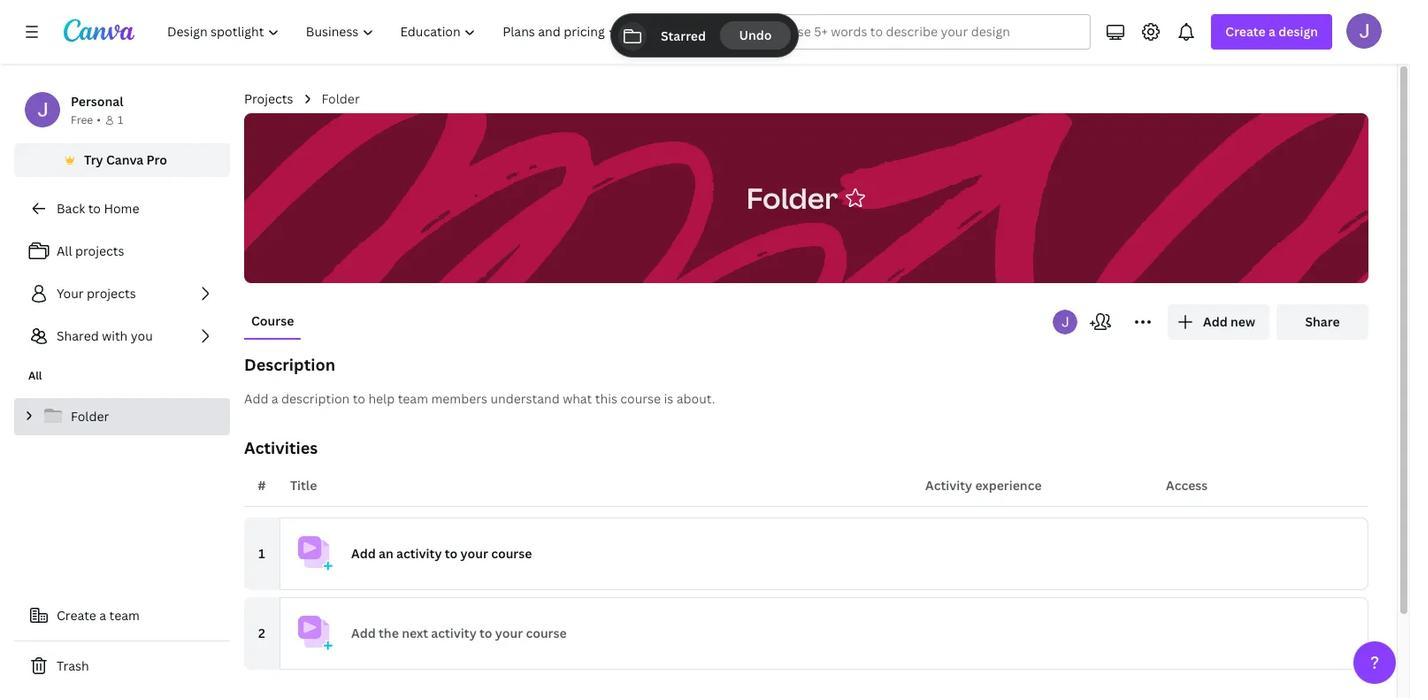 Task type: vqa. For each thing, say whether or not it's contained in the screenshot.
the top all
yes



Task type: describe. For each thing, give the bounding box(es) containing it.
folder for folder button
[[747, 178, 838, 216]]

free
[[71, 112, 93, 127]]

create a team
[[57, 607, 140, 624]]

next
[[402, 625, 428, 642]]

pro
[[146, 151, 167, 168]]

starred
[[661, 27, 707, 44]]

folder button
[[738, 170, 847, 226]]

add new button
[[1168, 304, 1270, 340]]

understand
[[491, 390, 560, 407]]

projects
[[244, 90, 293, 107]]

add a description to help team members understand what this course is about. button
[[244, 389, 1369, 409]]

activity inside dropdown button
[[397, 545, 442, 562]]

access
[[1166, 477, 1208, 494]]

try
[[84, 151, 103, 168]]

create a design button
[[1212, 14, 1333, 50]]

your inside dropdown button
[[461, 545, 488, 562]]

status containing undo
[[612, 14, 799, 57]]

your projects link
[[14, 276, 230, 311]]

•
[[97, 112, 101, 127]]

undo
[[740, 27, 773, 43]]

2 vertical spatial folder
[[71, 408, 109, 425]]

share button
[[1277, 304, 1369, 340]]

1 vertical spatial activity
[[431, 625, 477, 642]]

0 vertical spatial team
[[398, 390, 428, 407]]

with
[[102, 327, 128, 344]]

1 vertical spatial 1
[[259, 545, 265, 562]]

#
[[258, 477, 266, 494]]

projects for your projects
[[87, 285, 136, 302]]

design
[[1279, 23, 1319, 40]]

experience
[[976, 477, 1042, 494]]

jacob simon image
[[1347, 13, 1382, 49]]

a for team
[[99, 607, 106, 624]]

share
[[1306, 313, 1340, 330]]

new
[[1231, 313, 1256, 330]]

help
[[368, 390, 395, 407]]

an
[[379, 545, 394, 562]]

projects link
[[244, 89, 293, 109]]

shared
[[57, 327, 99, 344]]

this
[[595, 390, 618, 407]]

add a description to help team members understand what this course is about.
[[244, 390, 715, 407]]

activities
[[244, 437, 318, 458]]

shared with you link
[[14, 319, 230, 354]]

trash link
[[14, 649, 230, 684]]

2 vertical spatial course
[[526, 625, 567, 642]]

description
[[244, 354, 335, 375]]

add for add an activity to your course
[[351, 545, 376, 562]]

back
[[57, 200, 85, 217]]

what
[[563, 390, 592, 407]]



Task type: locate. For each thing, give the bounding box(es) containing it.
to right back at the top of the page
[[88, 200, 101, 217]]

to left help
[[353, 390, 365, 407]]

1 horizontal spatial your
[[495, 625, 523, 642]]

0 horizontal spatial all
[[28, 368, 42, 383]]

1 vertical spatial create
[[57, 607, 96, 624]]

shared with you
[[57, 327, 153, 344]]

create for create a design
[[1226, 23, 1266, 40]]

activity right next
[[431, 625, 477, 642]]

create for create a team
[[57, 607, 96, 624]]

create
[[1226, 23, 1266, 40], [57, 607, 96, 624]]

course inside button
[[621, 390, 661, 407]]

your
[[57, 285, 84, 302]]

create left design
[[1226, 23, 1266, 40]]

0 vertical spatial course
[[621, 390, 661, 407]]

try canva pro button
[[14, 143, 230, 177]]

title
[[290, 477, 317, 494]]

1 horizontal spatial all
[[57, 242, 72, 259]]

home
[[104, 200, 139, 217]]

a for design
[[1269, 23, 1276, 40]]

1 horizontal spatial a
[[272, 390, 278, 407]]

add for add a description to help team members understand what this course is about.
[[244, 390, 268, 407]]

all
[[57, 242, 72, 259], [28, 368, 42, 383]]

to inside button
[[353, 390, 365, 407]]

canva
[[106, 151, 144, 168]]

0 horizontal spatial team
[[109, 607, 140, 624]]

description
[[281, 390, 350, 407]]

0 vertical spatial folder
[[322, 90, 360, 107]]

you
[[131, 327, 153, 344]]

0 vertical spatial folder link
[[322, 89, 360, 109]]

1 vertical spatial all
[[28, 368, 42, 383]]

to
[[88, 200, 101, 217], [353, 390, 365, 407], [445, 545, 458, 562], [480, 625, 492, 642]]

add new
[[1204, 313, 1256, 330]]

folder
[[322, 90, 360, 107], [747, 178, 838, 216], [71, 408, 109, 425]]

folder link down "shared with you" link
[[14, 398, 230, 435]]

team up trash link
[[109, 607, 140, 624]]

create inside dropdown button
[[1226, 23, 1266, 40]]

undo button
[[721, 21, 792, 50]]

course
[[251, 312, 294, 329]]

members
[[431, 390, 488, 407]]

add an activity to your course button
[[280, 518, 1369, 590]]

0 horizontal spatial your
[[461, 545, 488, 562]]

folder link right "projects" link on the left top
[[322, 89, 360, 109]]

0 vertical spatial all
[[57, 242, 72, 259]]

projects right the your
[[87, 285, 136, 302]]

course inside dropdown button
[[491, 545, 532, 562]]

2 horizontal spatial folder
[[747, 178, 838, 216]]

1 horizontal spatial folder
[[322, 90, 360, 107]]

1 right the •
[[118, 112, 123, 127]]

all projects link
[[14, 234, 230, 269]]

2 vertical spatial a
[[99, 607, 106, 624]]

all for all projects
[[57, 242, 72, 259]]

1 vertical spatial team
[[109, 607, 140, 624]]

activity experience
[[926, 477, 1042, 494]]

1 vertical spatial course
[[491, 545, 532, 562]]

personal
[[71, 93, 123, 110]]

1 vertical spatial a
[[272, 390, 278, 407]]

to right an
[[445, 545, 458, 562]]

all projects
[[57, 242, 124, 259]]

add left an
[[351, 545, 376, 562]]

Search search field
[[789, 15, 1056, 49]]

activity
[[397, 545, 442, 562], [431, 625, 477, 642]]

1 horizontal spatial create
[[1226, 23, 1266, 40]]

course
[[621, 390, 661, 407], [491, 545, 532, 562], [526, 625, 567, 642]]

0 horizontal spatial 1
[[118, 112, 123, 127]]

all inside list
[[57, 242, 72, 259]]

0 vertical spatial your
[[461, 545, 488, 562]]

a down description
[[272, 390, 278, 407]]

create up trash
[[57, 607, 96, 624]]

add inside dropdown button
[[351, 545, 376, 562]]

free •
[[71, 112, 101, 127]]

add
[[1204, 313, 1228, 330], [244, 390, 268, 407], [351, 545, 376, 562], [351, 625, 376, 642]]

add the next activity to your course
[[351, 625, 567, 642]]

1 vertical spatial folder
[[747, 178, 838, 216]]

folder inside button
[[747, 178, 838, 216]]

activity right an
[[397, 545, 442, 562]]

course button
[[244, 304, 301, 338]]

create a team button
[[14, 598, 230, 634]]

2 horizontal spatial a
[[1269, 23, 1276, 40]]

to inside dropdown button
[[445, 545, 458, 562]]

0 horizontal spatial create
[[57, 607, 96, 624]]

activity
[[926, 477, 973, 494]]

add inside button
[[244, 390, 268, 407]]

0 horizontal spatial folder
[[71, 408, 109, 425]]

team
[[398, 390, 428, 407], [109, 607, 140, 624]]

1 vertical spatial your
[[495, 625, 523, 642]]

your projects
[[57, 285, 136, 302]]

projects down back to home
[[75, 242, 124, 259]]

0 vertical spatial 1
[[118, 112, 123, 127]]

your
[[461, 545, 488, 562], [495, 625, 523, 642]]

a left design
[[1269, 23, 1276, 40]]

a for description
[[272, 390, 278, 407]]

a inside dropdown button
[[1269, 23, 1276, 40]]

1 vertical spatial projects
[[87, 285, 136, 302]]

0 vertical spatial create
[[1226, 23, 1266, 40]]

projects for all projects
[[75, 242, 124, 259]]

top level navigation element
[[156, 14, 711, 50]]

a
[[1269, 23, 1276, 40], [272, 390, 278, 407], [99, 607, 106, 624]]

folder link
[[322, 89, 360, 109], [14, 398, 230, 435]]

all for all
[[28, 368, 42, 383]]

1
[[118, 112, 123, 127], [259, 545, 265, 562]]

1 vertical spatial folder link
[[14, 398, 230, 435]]

1 horizontal spatial folder link
[[322, 89, 360, 109]]

2
[[258, 625, 265, 642]]

a up trash link
[[99, 607, 106, 624]]

about.
[[677, 390, 715, 407]]

add inside dropdown button
[[1204, 313, 1228, 330]]

add left 'the'
[[351, 625, 376, 642]]

back to home
[[57, 200, 139, 217]]

0 vertical spatial a
[[1269, 23, 1276, 40]]

1 horizontal spatial team
[[398, 390, 428, 407]]

to right next
[[480, 625, 492, 642]]

add down description
[[244, 390, 268, 407]]

list
[[14, 234, 230, 354]]

the
[[379, 625, 399, 642]]

try canva pro
[[84, 151, 167, 168]]

status
[[612, 14, 799, 57]]

add left new
[[1204, 313, 1228, 330]]

create inside button
[[57, 607, 96, 624]]

team right help
[[398, 390, 428, 407]]

1 horizontal spatial 1
[[259, 545, 265, 562]]

None search field
[[753, 14, 1091, 50]]

0 horizontal spatial folder link
[[14, 398, 230, 435]]

is
[[664, 390, 674, 407]]

create a design
[[1226, 23, 1319, 40]]

folder for the right folder link
[[322, 90, 360, 107]]

add for add the next activity to your course
[[351, 625, 376, 642]]

list containing all projects
[[14, 234, 230, 354]]

projects
[[75, 242, 124, 259], [87, 285, 136, 302]]

add for add new
[[1204, 313, 1228, 330]]

0 horizontal spatial a
[[99, 607, 106, 624]]

add an activity to your course
[[351, 545, 532, 562]]

1 down '#'
[[259, 545, 265, 562]]

0 vertical spatial activity
[[397, 545, 442, 562]]

back to home link
[[14, 191, 230, 227]]

0 vertical spatial projects
[[75, 242, 124, 259]]

trash
[[57, 658, 89, 674]]



